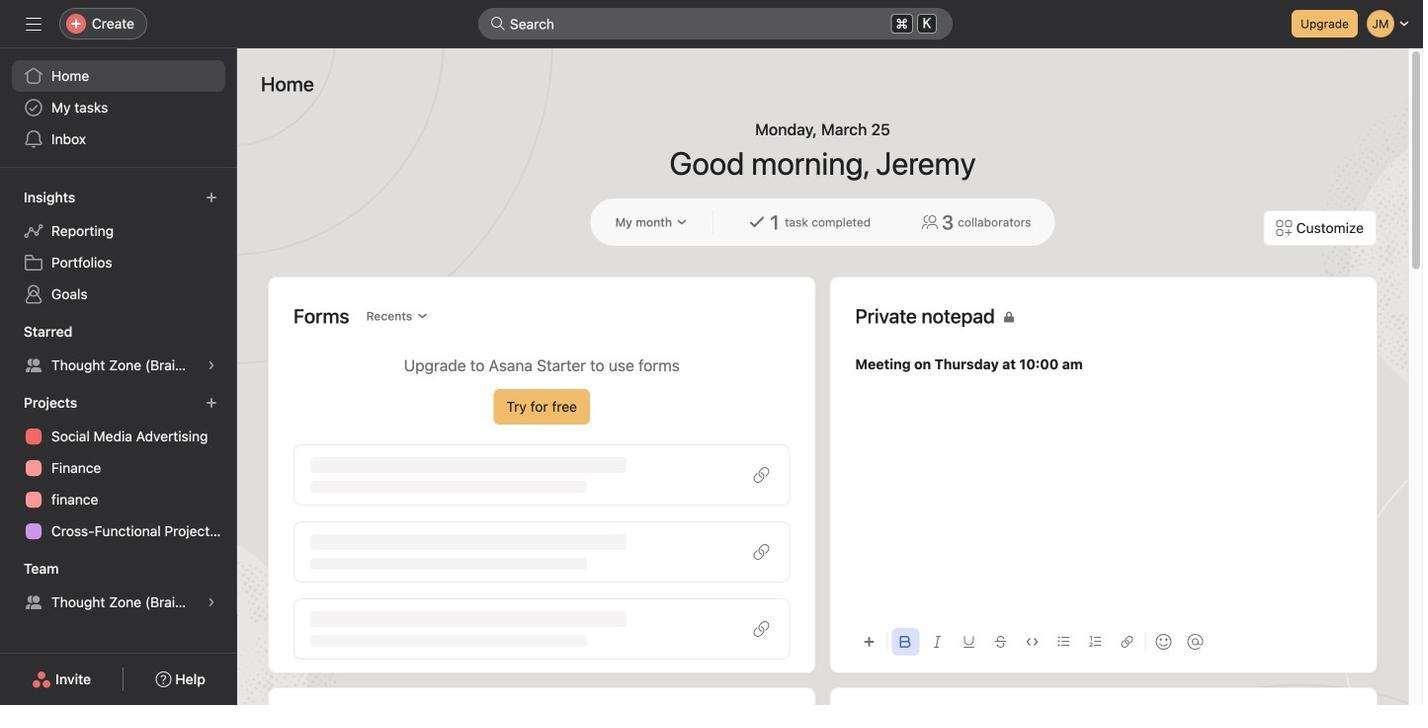 Task type: locate. For each thing, give the bounding box(es) containing it.
strikethrough image
[[995, 637, 1007, 649]]

see details, thought zone (brainstorm space) image inside starred element
[[206, 360, 218, 372]]

new insights image
[[206, 192, 218, 204]]

link image
[[1122, 637, 1134, 649]]

new project or portfolio image
[[206, 397, 218, 409]]

2 see details, thought zone (brainstorm space) image from the top
[[206, 597, 218, 609]]

see details, thought zone (brainstorm space) image inside teams element
[[206, 597, 218, 609]]

bulleted list image
[[1058, 637, 1070, 649]]

Search tasks, projects, and more text field
[[479, 8, 953, 40]]

see details, thought zone (brainstorm space) image
[[206, 360, 218, 372], [206, 597, 218, 609]]

hide sidebar image
[[26, 16, 42, 32]]

None field
[[479, 8, 953, 40]]

starred element
[[0, 314, 237, 386]]

0 vertical spatial see details, thought zone (brainstorm space) image
[[206, 360, 218, 372]]

prominent image
[[490, 16, 506, 32]]

toolbar
[[856, 620, 1353, 664]]

1 see details, thought zone (brainstorm space) image from the top
[[206, 360, 218, 372]]

1 vertical spatial see details, thought zone (brainstorm space) image
[[206, 597, 218, 609]]

underline image
[[964, 637, 975, 649]]



Task type: vqa. For each thing, say whether or not it's contained in the screenshot.
rocket IMAGE
no



Task type: describe. For each thing, give the bounding box(es) containing it.
insert an object image
[[864, 637, 876, 649]]

at mention image
[[1188, 635, 1204, 651]]

italics image
[[932, 637, 944, 649]]

teams element
[[0, 552, 237, 623]]

projects element
[[0, 386, 237, 552]]

see details, thought zone (brainstorm space) image for starred element
[[206, 360, 218, 372]]

bold image
[[900, 637, 912, 649]]

see details, thought zone (brainstorm space) image for teams element
[[206, 597, 218, 609]]

global element
[[0, 48, 237, 167]]

code image
[[1027, 637, 1039, 649]]

insights element
[[0, 180, 237, 314]]

numbered list image
[[1090, 637, 1102, 649]]



